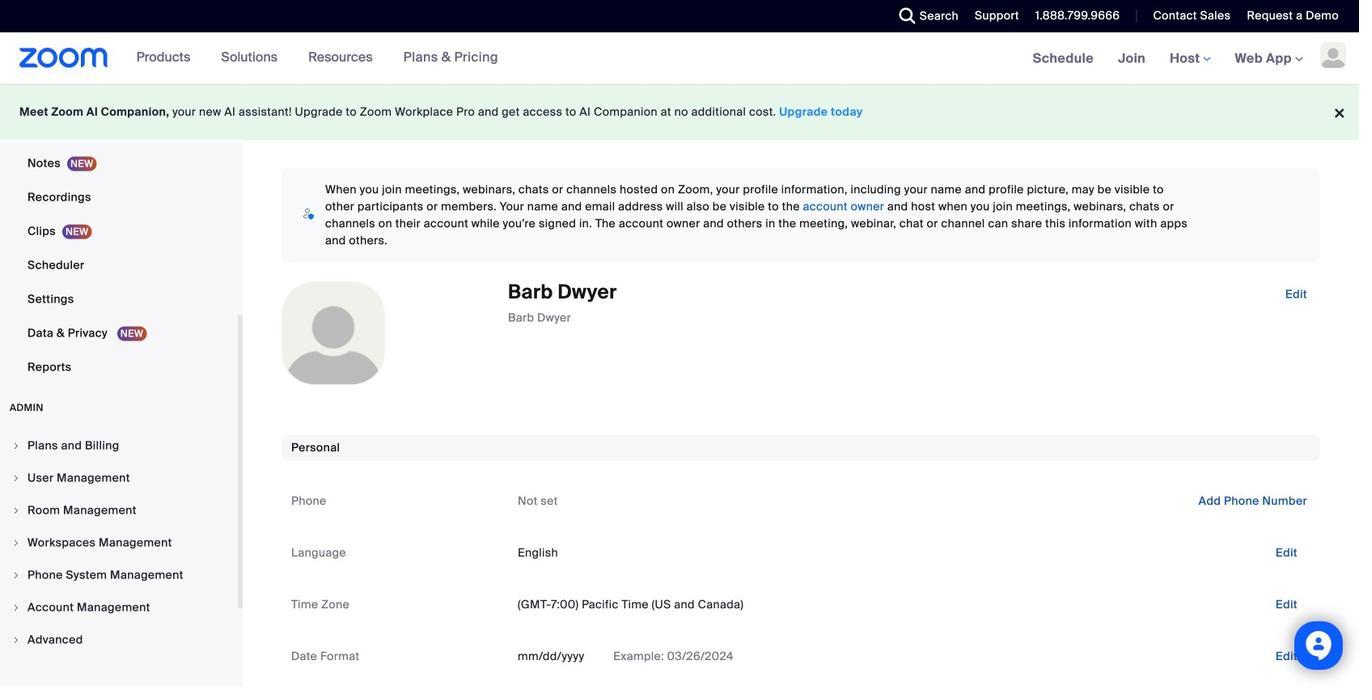 Task type: describe. For each thing, give the bounding box(es) containing it.
5 menu item from the top
[[0, 560, 238, 591]]

1 menu item from the top
[[0, 431, 238, 461]]

4 menu item from the top
[[0, 528, 238, 559]]

right image for 3rd menu item from the bottom
[[11, 571, 21, 580]]

2 menu item from the top
[[0, 463, 238, 494]]

user photo image
[[283, 283, 384, 384]]

admin menu menu
[[0, 431, 238, 657]]

right image for 7th menu item
[[11, 635, 21, 645]]

personal menu menu
[[0, 0, 238, 385]]

zoom logo image
[[19, 48, 108, 68]]

7 menu item from the top
[[0, 625, 238, 656]]



Task type: vqa. For each thing, say whether or not it's contained in the screenshot.
text box
no



Task type: locate. For each thing, give the bounding box(es) containing it.
right image for 4th menu item from the bottom
[[11, 538, 21, 548]]

right image for third menu item from the top of the the admin menu menu
[[11, 506, 21, 516]]

menu item
[[0, 431, 238, 461], [0, 463, 238, 494], [0, 495, 238, 526], [0, 528, 238, 559], [0, 560, 238, 591], [0, 593, 238, 623], [0, 625, 238, 656]]

1 vertical spatial right image
[[11, 506, 21, 516]]

product information navigation
[[124, 32, 511, 84]]

1 right image from the top
[[11, 441, 21, 451]]

2 right image from the top
[[11, 538, 21, 548]]

right image for second menu item from the bottom of the the admin menu menu
[[11, 603, 21, 613]]

6 menu item from the top
[[0, 593, 238, 623]]

edit user photo image
[[321, 326, 346, 341]]

3 menu item from the top
[[0, 495, 238, 526]]

3 right image from the top
[[11, 603, 21, 613]]

4 right image from the top
[[11, 635, 21, 645]]

2 right image from the top
[[11, 506, 21, 516]]

footer
[[0, 84, 1360, 140]]

meetings navigation
[[1021, 32, 1360, 85]]

right image
[[11, 474, 21, 483], [11, 538, 21, 548], [11, 603, 21, 613], [11, 635, 21, 645]]

right image
[[11, 441, 21, 451], [11, 506, 21, 516], [11, 571, 21, 580]]

right image for sixth menu item from the bottom
[[11, 474, 21, 483]]

right image for 7th menu item from the bottom of the the admin menu menu
[[11, 441, 21, 451]]

2 vertical spatial right image
[[11, 571, 21, 580]]

1 right image from the top
[[11, 474, 21, 483]]

side navigation navigation
[[0, 0, 243, 686]]

banner
[[0, 32, 1360, 85]]

0 vertical spatial right image
[[11, 441, 21, 451]]

profile picture image
[[1321, 42, 1347, 68]]

3 right image from the top
[[11, 571, 21, 580]]



